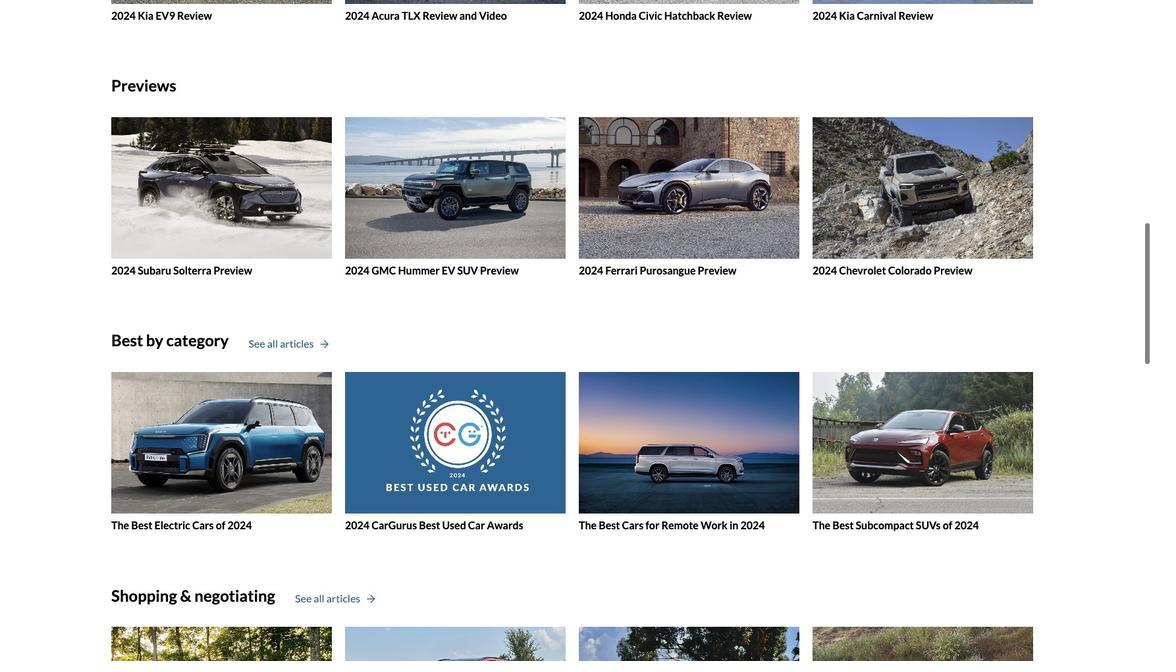 Task type: vqa. For each thing, say whether or not it's contained in the screenshot.
the leftmost Kia
yes



Task type: describe. For each thing, give the bounding box(es) containing it.
tlx
[[402, 9, 421, 22]]

2024 subaru solterra preview image
[[111, 117, 332, 259]]

2024 honda civic hatchback review link
[[579, 0, 800, 22]]

the best subcompact suvs of 2024 link
[[813, 372, 1034, 532]]

best for the best electric cars of 2024
[[131, 519, 152, 532]]

2024 kia ev9 review image
[[111, 0, 332, 4]]

all for category
[[267, 337, 278, 350]]

see for best by category
[[249, 337, 265, 350]]

the best electric cars of 2024
[[111, 519, 252, 532]]

best by category
[[111, 331, 229, 350]]

arrow right image for shopping & negotiating
[[367, 595, 375, 604]]

subaru
[[138, 264, 171, 277]]

2024 kia carnival review
[[813, 9, 934, 22]]

2024 ferrari purosangue preview
[[579, 264, 737, 277]]

2024 for 2024 gmc hummer ev suv preview
[[345, 264, 370, 277]]

2024 for 2024 cargurus best used car awards
[[345, 519, 370, 532]]

hatchback
[[664, 9, 715, 22]]

cheapest car lease deals in january 2024 image
[[579, 627, 800, 661]]

best for the best subcompact suvs of 2024
[[833, 519, 854, 532]]

2024 chevrolet colorado preview link
[[813, 117, 1034, 277]]

cars inside the best electric cars of 2024 link
[[192, 519, 214, 532]]

the best subcompact suvs of 2024
[[813, 519, 979, 532]]

2024 cargurus best used car awards image
[[345, 372, 566, 514]]

2024 kia ev9 review link
[[111, 0, 332, 22]]

cars inside the best cars for remote work in 2024 link
[[622, 519, 644, 532]]

civic
[[639, 9, 662, 22]]

ev
[[442, 264, 455, 277]]

carnival
[[857, 9, 897, 22]]

best left by
[[111, 331, 143, 350]]

2024 kia carnival review image
[[813, 0, 1034, 4]]

preview for 2024 ferrari purosangue preview
[[698, 264, 737, 277]]

2024 acura tlx review and video
[[345, 9, 507, 22]]

best car lease deals in january 2024 image
[[813, 627, 1034, 661]]

the best electric cars of 2024 image
[[111, 372, 332, 514]]

arrow right image for best by category
[[321, 340, 329, 349]]

the best subcompact suvs of 2024 image
[[813, 372, 1034, 514]]

electric
[[154, 519, 190, 532]]

2024 gmc hummer ev suv preview image
[[345, 117, 566, 259]]

awards
[[487, 519, 523, 532]]

negotiating
[[194, 586, 275, 605]]

work
[[701, 519, 728, 532]]

video
[[479, 9, 507, 22]]

see all articles link for shopping & negotiating
[[295, 591, 375, 607]]

2024 ferrari purosangue preview image
[[579, 117, 800, 259]]

subcompact
[[856, 519, 914, 532]]

shopping
[[111, 586, 177, 605]]

for
[[646, 519, 660, 532]]

category
[[166, 331, 229, 350]]

2024 ferrari purosangue preview link
[[579, 117, 800, 277]]

2024 cargurus best used car awards
[[345, 519, 523, 532]]

the best cars for remote work in 2024 link
[[579, 372, 800, 532]]

kia for ev9
[[138, 9, 154, 22]]

2024 gmc hummer ev suv preview
[[345, 264, 519, 277]]

2024 acura tlx review and video link
[[345, 0, 566, 22]]

see for shopping & negotiating
[[295, 592, 312, 605]]

review inside 2024 honda civic hatchback review link
[[717, 9, 752, 22]]

the best electric cars of 2024 link
[[111, 372, 332, 532]]

solterra
[[173, 264, 212, 277]]

ferrari
[[605, 264, 638, 277]]

colorado
[[888, 264, 932, 277]]

2024 honda civic hatchback review
[[579, 9, 752, 22]]

car
[[468, 519, 485, 532]]

2024 cargurus best used car awards link
[[345, 372, 566, 532]]

2024 acura tlx review and video image
[[345, 0, 566, 4]]

2024 for 2024 subaru solterra preview
[[111, 264, 136, 277]]



Task type: locate. For each thing, give the bounding box(es) containing it.
2024 for 2024 acura tlx review and video
[[345, 9, 370, 22]]

the for the best electric cars of 2024
[[111, 519, 129, 532]]

see all articles link for best by category
[[249, 336, 329, 352]]

the for the best subcompact suvs of 2024
[[813, 519, 831, 532]]

0 horizontal spatial kia
[[138, 9, 154, 22]]

2024 honda civic hatchback review image
[[579, 0, 800, 4]]

preview inside '2024 chevrolet colorado preview' 'link'
[[934, 264, 973, 277]]

shopping & negotiating
[[111, 586, 275, 605]]

2024 for 2024 ferrari purosangue preview
[[579, 264, 603, 277]]

of inside "the best subcompact suvs of 2024" link
[[943, 519, 953, 532]]

2 the from the left
[[579, 519, 597, 532]]

2024 for 2024 chevrolet colorado preview
[[813, 264, 837, 277]]

by
[[146, 331, 163, 350]]

1 horizontal spatial kia
[[839, 9, 855, 22]]

0 horizontal spatial the
[[111, 519, 129, 532]]

and
[[460, 9, 477, 22]]

0 horizontal spatial see
[[249, 337, 265, 350]]

3 review from the left
[[717, 9, 752, 22]]

review right ev9
[[177, 9, 212, 22]]

suvs
[[916, 519, 941, 532]]

review down the 2024 kia carnival review image
[[899, 9, 934, 22]]

1 horizontal spatial the
[[579, 519, 597, 532]]

1 the from the left
[[111, 519, 129, 532]]

0 horizontal spatial arrow right image
[[321, 340, 329, 349]]

kia left ev9
[[138, 9, 154, 22]]

0 vertical spatial arrow right image
[[321, 340, 329, 349]]

1 horizontal spatial articles
[[327, 592, 361, 605]]

1 vertical spatial all
[[314, 592, 325, 605]]

articles for best by category
[[280, 337, 314, 350]]

acura
[[372, 9, 400, 22]]

previews
[[111, 76, 176, 95]]

review for 2024 kia carnival review
[[899, 9, 934, 22]]

best for the best cars for remote work in 2024
[[599, 519, 620, 532]]

all
[[267, 337, 278, 350], [314, 592, 325, 605]]

2 kia from the left
[[839, 9, 855, 22]]

of inside the best electric cars of 2024 link
[[216, 519, 226, 532]]

cars left for at the right
[[622, 519, 644, 532]]

articles
[[280, 337, 314, 350], [327, 592, 361, 605]]

every electric car lease deal in january 2024 image
[[111, 627, 332, 661]]

2024 kia carnival review link
[[813, 0, 1034, 22]]

see
[[249, 337, 265, 350], [295, 592, 312, 605]]

hummer
[[398, 264, 440, 277]]

see all articles link
[[249, 336, 329, 352], [295, 591, 375, 607]]

the for the best cars for remote work in 2024
[[579, 519, 597, 532]]

in
[[730, 519, 739, 532]]

1 vertical spatial articles
[[327, 592, 361, 605]]

best
[[111, 331, 143, 350], [131, 519, 152, 532], [419, 519, 440, 532], [599, 519, 620, 532], [833, 519, 854, 532]]

2024 for 2024 kia ev9 review
[[111, 9, 136, 22]]

of for suvs
[[943, 519, 953, 532]]

cars right electric
[[192, 519, 214, 532]]

the left subcompact
[[813, 519, 831, 532]]

best left electric
[[131, 519, 152, 532]]

4 review from the left
[[899, 9, 934, 22]]

kia
[[138, 9, 154, 22], [839, 9, 855, 22]]

1 vertical spatial arrow right image
[[367, 595, 375, 604]]

preview for 2024 chevrolet colorado preview
[[934, 264, 973, 277]]

2 horizontal spatial the
[[813, 519, 831, 532]]

the left for at the right
[[579, 519, 597, 532]]

review
[[177, 9, 212, 22], [423, 9, 458, 22], [717, 9, 752, 22], [899, 9, 934, 22]]

ev9
[[156, 9, 175, 22]]

1 horizontal spatial cars
[[622, 519, 644, 532]]

0 horizontal spatial cars
[[192, 519, 214, 532]]

1 horizontal spatial of
[[943, 519, 953, 532]]

0 vertical spatial all
[[267, 337, 278, 350]]

the best cars for remote work in 2024
[[579, 519, 765, 532]]

review down 2024 acura tlx review and video image
[[423, 9, 458, 22]]

3 the from the left
[[813, 519, 831, 532]]

1 vertical spatial see
[[295, 592, 312, 605]]

cars
[[192, 519, 214, 532], [622, 519, 644, 532]]

remote
[[662, 519, 699, 532]]

of right electric
[[216, 519, 226, 532]]

2 of from the left
[[943, 519, 953, 532]]

kia left carnival
[[839, 9, 855, 22]]

the left electric
[[111, 519, 129, 532]]

preview right suv
[[480, 264, 519, 277]]

1 vertical spatial see all articles
[[295, 592, 361, 605]]

review for 2024 kia ev9 review
[[177, 9, 212, 22]]

2 preview from the left
[[480, 264, 519, 277]]

preview inside 2024 gmc hummer ev suv preview link
[[480, 264, 519, 277]]

1 of from the left
[[216, 519, 226, 532]]

suv
[[457, 264, 478, 277]]

2 review from the left
[[423, 9, 458, 22]]

2024 inside 'link'
[[813, 264, 837, 277]]

see all articles for negotiating
[[295, 592, 361, 605]]

best left for at the right
[[599, 519, 620, 532]]

0 horizontal spatial of
[[216, 519, 226, 532]]

preview right "solterra"
[[214, 264, 252, 277]]

1 kia from the left
[[138, 9, 154, 22]]

all for negotiating
[[314, 592, 325, 605]]

&
[[180, 586, 191, 605]]

review right hatchback
[[717, 9, 752, 22]]

see all articles for category
[[249, 337, 314, 350]]

2024 subaru solterra preview link
[[111, 117, 332, 277]]

0 horizontal spatial articles
[[280, 337, 314, 350]]

arrow right image
[[321, 340, 329, 349], [367, 595, 375, 604]]

1 cars from the left
[[192, 519, 214, 532]]

2024 gmc hummer ev suv preview link
[[345, 117, 566, 277]]

2024 for 2024 kia carnival review
[[813, 9, 837, 22]]

2024 chevrolet colorado preview
[[813, 264, 973, 277]]

best left the used
[[419, 519, 440, 532]]

articles for shopping & negotiating
[[327, 592, 361, 605]]

honda
[[605, 9, 637, 22]]

gmc
[[372, 264, 396, 277]]

review inside 2024 kia carnival review link
[[899, 9, 934, 22]]

4 preview from the left
[[934, 264, 973, 277]]

of for cars
[[216, 519, 226, 532]]

used
[[442, 519, 466, 532]]

2024 chevrolet colorado preview image
[[813, 117, 1034, 259]]

preview right colorado
[[934, 264, 973, 277]]

chevrolet
[[839, 264, 886, 277]]

2024 kia ev9 review
[[111, 9, 212, 22]]

best left subcompact
[[833, 519, 854, 532]]

preview for 2024 subaru solterra preview
[[214, 264, 252, 277]]

2024
[[111, 9, 136, 22], [345, 9, 370, 22], [579, 9, 603, 22], [813, 9, 837, 22], [111, 264, 136, 277], [345, 264, 370, 277], [579, 264, 603, 277], [813, 264, 837, 277], [228, 519, 252, 532], [345, 519, 370, 532], [741, 519, 765, 532], [955, 519, 979, 532]]

the best cars for remote work in 2024 image
[[579, 372, 800, 514]]

preview
[[214, 264, 252, 277], [480, 264, 519, 277], [698, 264, 737, 277], [934, 264, 973, 277]]

2024 subaru solterra preview
[[111, 264, 252, 277]]

preview inside 2024 subaru solterra preview link
[[214, 264, 252, 277]]

preview right purosangue
[[698, 264, 737, 277]]

kia for carnival
[[839, 9, 855, 22]]

1 preview from the left
[[214, 264, 252, 277]]

review inside the 2024 acura tlx review and video link
[[423, 9, 458, 22]]

0 vertical spatial see all articles link
[[249, 336, 329, 352]]

preview inside 2024 ferrari purosangue preview link
[[698, 264, 737, 277]]

of
[[216, 519, 226, 532], [943, 519, 953, 532]]

1 review from the left
[[177, 9, 212, 22]]

2 cars from the left
[[622, 519, 644, 532]]

0 vertical spatial articles
[[280, 337, 314, 350]]

review inside "2024 kia ev9 review" link
[[177, 9, 212, 22]]

cheapest suv lease deals in january 2024 image
[[345, 627, 566, 661]]

cargurus
[[372, 519, 417, 532]]

1 horizontal spatial arrow right image
[[367, 595, 375, 604]]

the
[[111, 519, 129, 532], [579, 519, 597, 532], [813, 519, 831, 532]]

1 horizontal spatial see
[[295, 592, 312, 605]]

2024 for 2024 honda civic hatchback review
[[579, 9, 603, 22]]

purosangue
[[640, 264, 696, 277]]

0 vertical spatial see
[[249, 337, 265, 350]]

see all articles
[[249, 337, 314, 350], [295, 592, 361, 605]]

of right the suvs
[[943, 519, 953, 532]]

0 horizontal spatial all
[[267, 337, 278, 350]]

review for 2024 acura tlx review and video
[[423, 9, 458, 22]]

1 vertical spatial see all articles link
[[295, 591, 375, 607]]

0 vertical spatial see all articles
[[249, 337, 314, 350]]

3 preview from the left
[[698, 264, 737, 277]]

1 horizontal spatial all
[[314, 592, 325, 605]]



